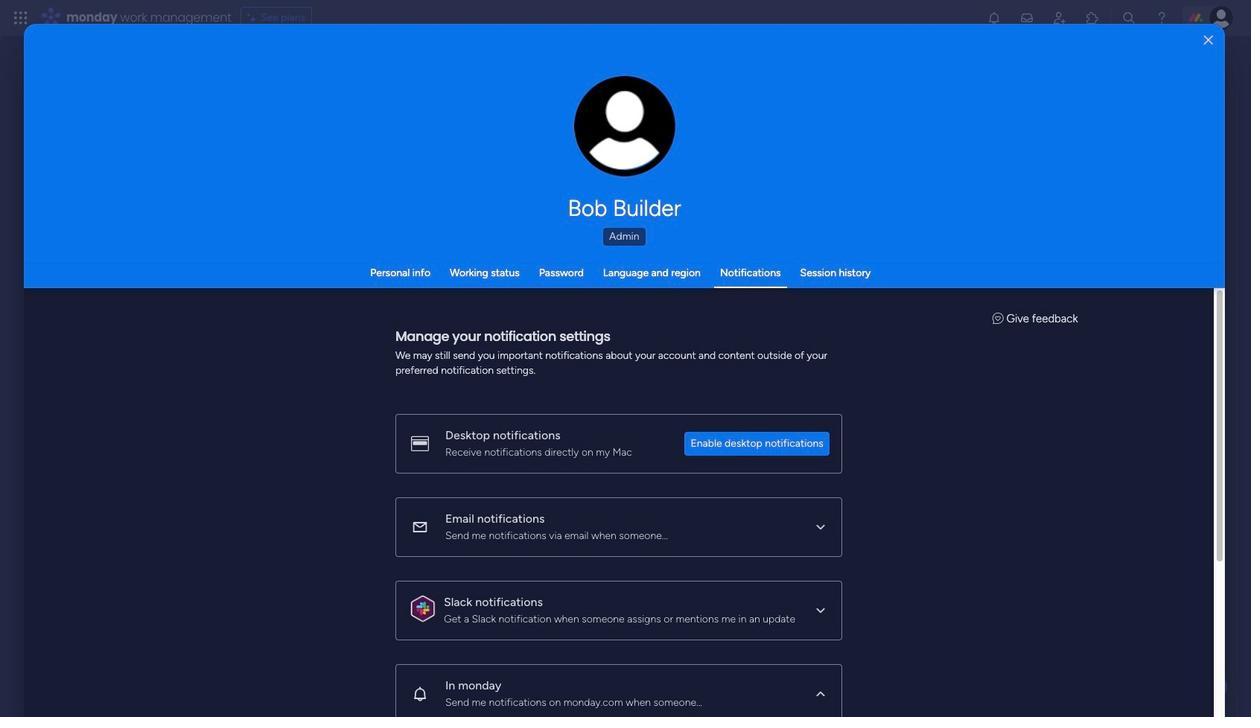 Task type: locate. For each thing, give the bounding box(es) containing it.
monday marketplace image
[[1085, 10, 1100, 25]]

search everything image
[[1122, 10, 1137, 25]]

update feed image
[[1020, 10, 1035, 25]]

select product image
[[13, 10, 28, 25]]

close image
[[1204, 35, 1213, 46]]



Task type: vqa. For each thing, say whether or not it's contained in the screenshot.
region
no



Task type: describe. For each thing, give the bounding box(es) containing it.
notifications image
[[987, 10, 1002, 25]]

bob builder image
[[1210, 6, 1233, 30]]

help image
[[1154, 10, 1169, 25]]

see plans image
[[247, 10, 260, 26]]

v2 user feedback image
[[993, 312, 1004, 325]]

invite members image
[[1052, 10, 1067, 25]]



